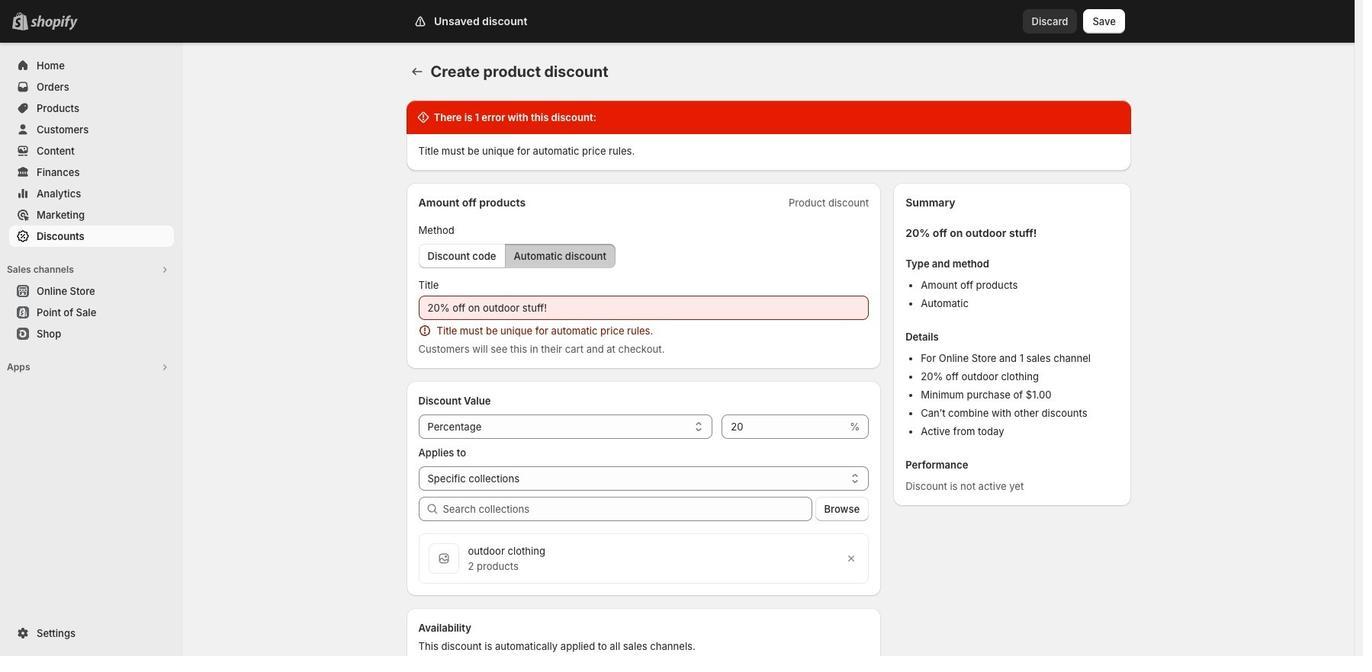 Task type: vqa. For each thing, say whether or not it's contained in the screenshot.
installed
no



Task type: locate. For each thing, give the bounding box(es) containing it.
Search collections text field
[[443, 498, 812, 522]]

None text field
[[419, 296, 869, 320], [722, 415, 847, 440], [419, 296, 869, 320], [722, 415, 847, 440]]

shopify image
[[31, 15, 78, 31]]



